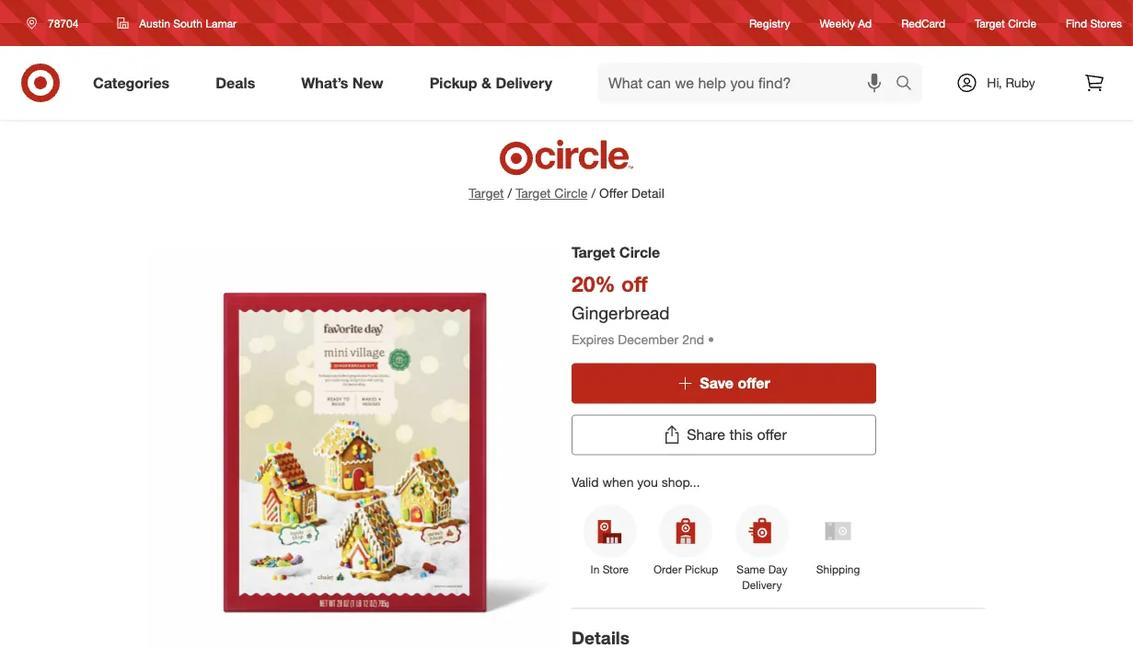 Task type: locate. For each thing, give the bounding box(es) containing it.
lamar
[[206, 16, 237, 30]]

registry link
[[749, 15, 790, 31]]

target circle link
[[975, 15, 1037, 31], [516, 184, 588, 203]]

categories link
[[77, 63, 193, 103]]

pickup
[[430, 74, 477, 92], [685, 563, 718, 576]]

2 horizontal spatial circle
[[1008, 16, 1037, 30]]

stores
[[1090, 16, 1122, 30]]

pickup left & on the top left
[[430, 74, 477, 92]]

1 vertical spatial delivery
[[742, 578, 782, 592]]

0 horizontal spatial pickup
[[430, 74, 477, 92]]

/ left the offer
[[591, 185, 596, 201]]

pickup & delivery
[[430, 74, 552, 92]]

0 horizontal spatial /
[[508, 185, 512, 201]]

target circle logo image
[[497, 138, 637, 177]]

save offer button
[[572, 363, 876, 404]]

what's new link
[[286, 63, 407, 103]]

circle left find
[[1008, 16, 1037, 30]]

deals
[[216, 74, 255, 92]]

0 vertical spatial target circle link
[[975, 15, 1037, 31]]

ruby
[[1006, 75, 1035, 91]]

0 horizontal spatial target circle link
[[516, 184, 588, 203]]

target right 'target' link at the top of page
[[516, 185, 551, 201]]

offer
[[599, 185, 628, 201]]

1 horizontal spatial pickup
[[685, 563, 718, 576]]

find stores link
[[1066, 15, 1122, 31]]

1 horizontal spatial /
[[591, 185, 596, 201]]

detail
[[632, 185, 664, 201]]

0 horizontal spatial target circle
[[572, 243, 660, 261]]

valid
[[572, 474, 599, 490]]

1 horizontal spatial target circle
[[975, 16, 1037, 30]]

redcard link
[[901, 15, 945, 31]]

1 horizontal spatial circle
[[619, 243, 660, 261]]

find
[[1066, 16, 1087, 30]]

20% off gingerbread expires december 2nd •
[[572, 271, 714, 347]]

2nd
[[682, 331, 704, 347]]

target circle
[[975, 16, 1037, 30], [572, 243, 660, 261]]

20%
[[572, 271, 616, 296]]

1 vertical spatial target circle link
[[516, 184, 588, 203]]

pickup right the order
[[685, 563, 718, 576]]

circle up off
[[619, 243, 660, 261]]

1 vertical spatial pickup
[[685, 563, 718, 576]]

delivery down same
[[742, 578, 782, 592]]

target link
[[469, 185, 504, 201]]

target circle up off
[[572, 243, 660, 261]]

order
[[654, 563, 682, 576]]

target circle button
[[516, 184, 588, 203]]

delivery inside same day delivery
[[742, 578, 782, 592]]

target up 20%
[[572, 243, 615, 261]]

target circle link up hi, ruby
[[975, 15, 1037, 31]]

offer right save
[[738, 374, 770, 392]]

share this offer button
[[572, 415, 876, 455]]

hi,
[[987, 75, 1002, 91]]

&
[[481, 74, 492, 92]]

new
[[352, 74, 384, 92]]

/
[[508, 185, 512, 201], [591, 185, 596, 201]]

delivery
[[496, 74, 552, 92], [742, 578, 782, 592]]

0 vertical spatial delivery
[[496, 74, 552, 92]]

weekly ad
[[820, 16, 872, 30]]

offer right this
[[757, 426, 787, 444]]

/ right 'target' link at the top of page
[[508, 185, 512, 201]]

target circle up hi, ruby
[[975, 16, 1037, 30]]

delivery for day
[[742, 578, 782, 592]]

78704 button
[[15, 6, 98, 40]]

this
[[730, 426, 753, 444]]

share this offer
[[687, 426, 787, 444]]

0 vertical spatial target circle
[[975, 16, 1037, 30]]

south
[[173, 16, 202, 30]]

redcard
[[901, 16, 945, 30]]

target
[[975, 16, 1005, 30], [469, 185, 504, 201], [516, 185, 551, 201], [572, 243, 615, 261]]

austin
[[139, 16, 170, 30]]

delivery right & on the top left
[[496, 74, 552, 92]]

1 vertical spatial circle
[[555, 185, 588, 201]]

0 horizontal spatial circle
[[555, 185, 588, 201]]

weekly
[[820, 16, 855, 30]]

delivery for &
[[496, 74, 552, 92]]

0 horizontal spatial delivery
[[496, 74, 552, 92]]

2 vertical spatial circle
[[619, 243, 660, 261]]

valid when you shop...
[[572, 474, 700, 490]]

what's
[[301, 74, 348, 92]]

offer
[[738, 374, 770, 392], [757, 426, 787, 444]]

0 vertical spatial circle
[[1008, 16, 1037, 30]]

categories
[[93, 74, 170, 92]]

circle down the target circle logo
[[555, 185, 588, 201]]

circle
[[1008, 16, 1037, 30], [555, 185, 588, 201], [619, 243, 660, 261]]

1 horizontal spatial delivery
[[742, 578, 782, 592]]

target circle link down the target circle logo
[[516, 184, 588, 203]]

0 vertical spatial pickup
[[430, 74, 477, 92]]



Task type: vqa. For each thing, say whether or not it's contained in the screenshot.
Deals link
yes



Task type: describe. For each thing, give the bounding box(es) containing it.
same
[[737, 563, 765, 576]]

deals link
[[200, 63, 278, 103]]

save offer
[[700, 374, 770, 392]]

december
[[618, 331, 679, 347]]

1 / from the left
[[508, 185, 512, 201]]

1 vertical spatial offer
[[757, 426, 787, 444]]

in
[[591, 563, 600, 576]]

target / target circle / offer detail
[[469, 185, 664, 201]]

what's new
[[301, 74, 384, 92]]

pickup & delivery link
[[414, 63, 575, 103]]

ad
[[858, 16, 872, 30]]

expires
[[572, 331, 614, 347]]

order pickup
[[654, 563, 718, 576]]

day
[[768, 563, 787, 576]]

target left the target circle button
[[469, 185, 504, 201]]

austin south lamar button
[[105, 6, 249, 40]]

1 vertical spatial target circle
[[572, 243, 660, 261]]

0 vertical spatial offer
[[738, 374, 770, 392]]

you
[[637, 474, 658, 490]]

store
[[603, 563, 629, 576]]

registry
[[749, 16, 790, 30]]

gingerbread
[[572, 302, 670, 323]]

share
[[687, 426, 725, 444]]

in store
[[591, 563, 629, 576]]

target up the hi,
[[975, 16, 1005, 30]]

same day delivery
[[737, 563, 787, 592]]

shop...
[[662, 474, 700, 490]]

save
[[700, 374, 734, 392]]

austin south lamar
[[139, 16, 237, 30]]

find stores
[[1066, 16, 1122, 30]]

1 horizontal spatial target circle link
[[975, 15, 1037, 31]]

off
[[621, 271, 648, 296]]

search button
[[887, 63, 932, 107]]

•
[[708, 331, 714, 347]]

search
[[887, 76, 932, 94]]

when
[[602, 474, 634, 490]]

weekly ad link
[[820, 15, 872, 31]]

78704
[[48, 16, 79, 30]]

shipping
[[816, 563, 860, 576]]

2 / from the left
[[591, 185, 596, 201]]

What can we help you find? suggestions appear below search field
[[597, 63, 900, 103]]

hi, ruby
[[987, 75, 1035, 91]]



